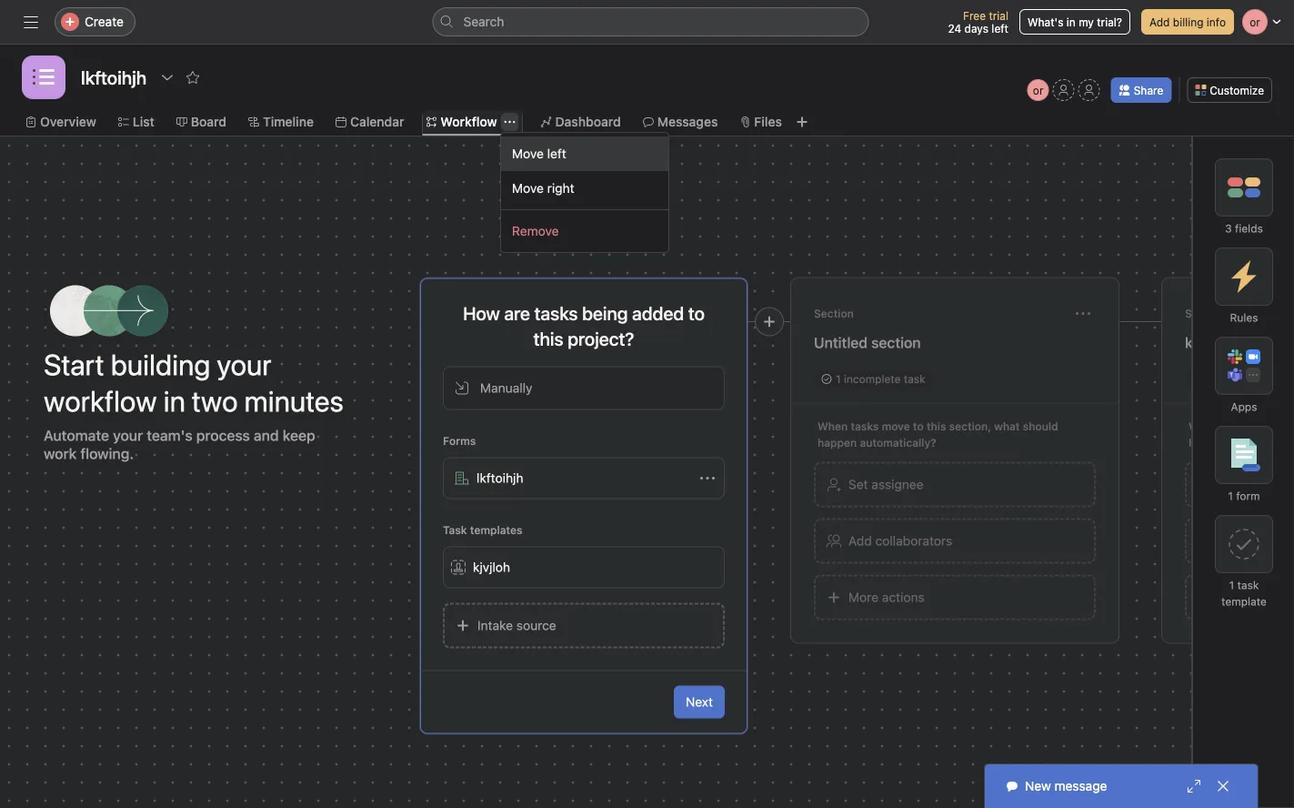 Task type: locate. For each thing, give the bounding box(es) containing it.
lkftoihjh button
[[443, 457, 725, 499]]

1 vertical spatial add
[[849, 533, 873, 548]]

1 horizontal spatial your
[[217, 347, 272, 382]]

2 move from the left
[[1254, 420, 1282, 433]]

1 when from the left
[[818, 420, 848, 433]]

tasks inside when tasks move to
[[1223, 420, 1251, 433]]

intake
[[478, 618, 513, 633]]

0 horizontal spatial move
[[882, 420, 911, 433]]

left up right
[[548, 146, 567, 161]]

tasks up the 'this project?'
[[535, 303, 578, 324]]

calendar link
[[336, 112, 404, 132]]

search
[[464, 14, 505, 29]]

what
[[995, 420, 1021, 433]]

when inside when tasks move to
[[1189, 420, 1220, 433]]

calendar
[[350, 114, 404, 129]]

days
[[965, 22, 989, 35]]

tasks down apps
[[1223, 420, 1251, 433]]

this
[[927, 420, 947, 433]]

close image
[[1217, 779, 1231, 794]]

or
[[1034, 84, 1044, 96]]

add to starred image
[[186, 70, 200, 85]]

1 horizontal spatial to
[[914, 420, 924, 433]]

0 horizontal spatial section
[[814, 307, 854, 320]]

tasks inside when tasks move to this section, what should happen automatically?
[[851, 420, 879, 433]]

set
[[849, 477, 869, 492]]

1 left incomplete
[[836, 373, 841, 385]]

tasks for when tasks move to this section, what should happen automatically?
[[851, 420, 879, 433]]

your
[[217, 347, 272, 382], [113, 427, 143, 444]]

0 horizontal spatial left
[[548, 146, 567, 161]]

move
[[882, 420, 911, 433], [1254, 420, 1282, 433]]

0 horizontal spatial to
[[689, 303, 705, 324]]

in up team's
[[163, 384, 186, 418]]

move left right
[[512, 181, 544, 196]]

to inside when tasks move to this section, what should happen automatically?
[[914, 420, 924, 433]]

timeline link
[[248, 112, 314, 132]]

0 horizontal spatial add
[[849, 533, 873, 548]]

to inside when tasks move to
[[1285, 420, 1295, 433]]

1 horizontal spatial in
[[1067, 15, 1076, 28]]

intake source button
[[443, 603, 725, 648]]

incomplete
[[844, 373, 901, 385]]

0 horizontal spatial tasks
[[535, 303, 578, 324]]

0 vertical spatial your
[[217, 347, 272, 382]]

this project?
[[534, 328, 635, 349]]

left
[[992, 22, 1009, 35], [548, 146, 567, 161]]

should
[[1024, 420, 1059, 433]]

share
[[1135, 84, 1164, 96]]

1 left form
[[1229, 490, 1234, 502]]

messages
[[658, 114, 718, 129]]

move for move right
[[512, 181, 544, 196]]

share button
[[1112, 77, 1172, 103]]

2 vertical spatial 1
[[1230, 579, 1235, 592]]

0 vertical spatial in
[[1067, 15, 1076, 28]]

1 vertical spatial left
[[548, 146, 567, 161]]

1 inside 1 task template
[[1230, 579, 1235, 592]]

show options image
[[160, 70, 175, 85], [701, 471, 715, 485]]

1 horizontal spatial show options image
[[701, 471, 715, 485]]

section
[[872, 334, 922, 351]]

add
[[1150, 15, 1171, 28], [849, 533, 873, 548]]

untitled section
[[814, 334, 922, 351]]

your up two minutes at the left of the page
[[217, 347, 272, 382]]

2 move from the top
[[512, 181, 544, 196]]

1 vertical spatial in
[[163, 384, 186, 418]]

1 horizontal spatial task
[[1238, 579, 1260, 592]]

when tasks move to this section, what should happen automatically?
[[818, 420, 1059, 449]]

1 section from the left
[[814, 307, 854, 320]]

1 vertical spatial your
[[113, 427, 143, 444]]

move for when tasks move to this section, what should happen automatically?
[[882, 420, 911, 433]]

intake source
[[478, 618, 557, 633]]

to inside 'how are tasks being added to this project?'
[[689, 303, 705, 324]]

happen
[[818, 436, 857, 449]]

add left billing
[[1150, 15, 1171, 28]]

section up 'khvjgfjh'
[[1186, 307, 1226, 320]]

in
[[1067, 15, 1076, 28], [163, 384, 186, 418]]

right
[[548, 181, 575, 196]]

when for when tasks move to
[[1189, 420, 1220, 433]]

0 vertical spatial 1
[[836, 373, 841, 385]]

move inside when tasks move to this section, what should happen automatically?
[[882, 420, 911, 433]]

0 vertical spatial add
[[1150, 15, 1171, 28]]

kjvjloh button
[[443, 546, 725, 588]]

add collaborators
[[849, 533, 953, 548]]

None text field
[[76, 61, 151, 94]]

1 horizontal spatial tasks
[[851, 420, 879, 433]]

2 horizontal spatial tasks
[[1223, 420, 1251, 433]]

1 horizontal spatial when
[[1189, 420, 1220, 433]]

how are tasks being added to this project?
[[463, 303, 705, 349]]

add left collaborators
[[849, 533, 873, 548]]

when down 'khvjgfjh'
[[1189, 420, 1220, 433]]

free
[[964, 9, 986, 22]]

billing
[[1174, 15, 1204, 28]]

search list box
[[433, 7, 870, 36]]

0 horizontal spatial show options image
[[160, 70, 175, 85]]

1 for incomplete
[[836, 373, 841, 385]]

1 horizontal spatial section
[[1186, 307, 1226, 320]]

in left my
[[1067, 15, 1076, 28]]

show options image inside lkftoihjh button
[[701, 471, 715, 485]]

board
[[191, 114, 227, 129]]

0 horizontal spatial task
[[904, 373, 926, 385]]

add billing info button
[[1142, 9, 1235, 35]]

work flowing.
[[44, 445, 134, 462]]

remove
[[512, 223, 559, 238]]

task down section
[[904, 373, 926, 385]]

task inside 1 task template
[[1238, 579, 1260, 592]]

0 horizontal spatial in
[[163, 384, 186, 418]]

your left team's
[[113, 427, 143, 444]]

1 move from the left
[[882, 420, 911, 433]]

0 horizontal spatial when
[[818, 420, 848, 433]]

customize button
[[1188, 77, 1273, 103]]

move inside when tasks move to
[[1254, 420, 1282, 433]]

add for add billing info
[[1150, 15, 1171, 28]]

add for add collaborators
[[849, 533, 873, 548]]

when up happen
[[818, 420, 848, 433]]

1 vertical spatial 1
[[1229, 490, 1234, 502]]

tab actions image
[[505, 116, 516, 127]]

what's in my trial? button
[[1020, 9, 1131, 35]]

1 horizontal spatial left
[[992, 22, 1009, 35]]

2 horizontal spatial to
[[1285, 420, 1295, 433]]

1 horizontal spatial move
[[1254, 420, 1282, 433]]

assignee
[[872, 477, 924, 492]]

what's
[[1028, 15, 1064, 28]]

tasks for when tasks move to
[[1223, 420, 1251, 433]]

move right
[[512, 181, 575, 196]]

1 vertical spatial show options image
[[701, 471, 715, 485]]

1 up template
[[1230, 579, 1235, 592]]

automate
[[44, 427, 109, 444]]

to for when tasks move to this section, what should happen automatically?
[[914, 420, 924, 433]]

to
[[689, 303, 705, 324], [914, 420, 924, 433], [1285, 420, 1295, 433]]

messages link
[[643, 112, 718, 132]]

1 incomplete task
[[836, 373, 926, 385]]

tasks up happen
[[851, 420, 879, 433]]

move for when tasks move to
[[1254, 420, 1282, 433]]

2 section from the left
[[1186, 307, 1226, 320]]

and
[[254, 427, 279, 444]]

task up template
[[1238, 579, 1260, 592]]

1 for form
[[1229, 490, 1234, 502]]

0 vertical spatial left
[[992, 22, 1009, 35]]

move inside move left menu item
[[512, 146, 544, 161]]

1 move from the top
[[512, 146, 544, 161]]

left right days
[[992, 22, 1009, 35]]

to for when tasks move to
[[1285, 420, 1295, 433]]

0 vertical spatial move
[[512, 146, 544, 161]]

when
[[818, 420, 848, 433], [1189, 420, 1220, 433]]

are
[[505, 303, 531, 324]]

0 vertical spatial task
[[904, 373, 926, 385]]

trial
[[990, 9, 1009, 22]]

when inside when tasks move to this section, what should happen automatically?
[[818, 420, 848, 433]]

khvjgfjh
[[1186, 334, 1239, 351]]

move down apps
[[1254, 420, 1282, 433]]

move up automatically?
[[882, 420, 911, 433]]

1 horizontal spatial add
[[1150, 15, 1171, 28]]

section
[[814, 307, 854, 320], [1186, 307, 1226, 320]]

in inside what's in my trial? button
[[1067, 15, 1076, 28]]

templates
[[470, 524, 523, 536]]

add billing info
[[1150, 15, 1227, 28]]

0 horizontal spatial your
[[113, 427, 143, 444]]

move for move left
[[512, 146, 544, 161]]

section up untitled in the top right of the page
[[814, 307, 854, 320]]

kjvjloh
[[473, 560, 511, 575]]

khvjgfjh button
[[1186, 326, 1295, 359]]

task
[[904, 373, 926, 385], [1238, 579, 1260, 592]]

create button
[[55, 7, 136, 36]]

when tasks move to
[[1189, 420, 1295, 449]]

1 vertical spatial move
[[512, 181, 544, 196]]

move down tab actions image
[[512, 146, 544, 161]]

2 when from the left
[[1189, 420, 1220, 433]]

1 vertical spatial task
[[1238, 579, 1260, 592]]



Task type: vqa. For each thing, say whether or not it's contained in the screenshot.
the 1
yes



Task type: describe. For each thing, give the bounding box(es) containing it.
overview link
[[25, 112, 96, 132]]

in inside start building your workflow in two minutes automate your team's process and keep work flowing.
[[163, 384, 186, 418]]

trial?
[[1098, 15, 1123, 28]]

added
[[633, 303, 685, 324]]

start
[[44, 347, 104, 382]]

files
[[755, 114, 783, 129]]

workflow link
[[426, 112, 497, 132]]

section,
[[950, 420, 992, 433]]

apps
[[1232, 400, 1258, 413]]

rules
[[1231, 311, 1259, 324]]

start building your workflow in two minutes automate your team's process and keep work flowing.
[[44, 347, 344, 462]]

workflow
[[44, 384, 157, 418]]

two minutes
[[192, 384, 344, 418]]

3 fields
[[1226, 222, 1264, 235]]

add collaborators button
[[814, 518, 1097, 564]]

being
[[583, 303, 628, 324]]

source
[[517, 618, 557, 633]]

what's in my trial?
[[1028, 15, 1123, 28]]

task templates
[[443, 524, 523, 536]]

move left menu item
[[501, 137, 669, 171]]

search button
[[433, 7, 870, 36]]

building
[[111, 347, 211, 382]]

automatically?
[[860, 436, 937, 449]]

how
[[463, 303, 500, 324]]

section for untitled section
[[814, 307, 854, 320]]

collaborators
[[876, 533, 953, 548]]

list
[[133, 114, 155, 129]]

manually
[[480, 380, 533, 395]]

fields
[[1236, 222, 1264, 235]]

left inside free trial 24 days left
[[992, 22, 1009, 35]]

timeline
[[263, 114, 314, 129]]

expand new message image
[[1188, 779, 1202, 794]]

new message
[[1026, 779, 1108, 794]]

create
[[85, 14, 124, 29]]

dashboard
[[556, 114, 621, 129]]

untitled section button
[[814, 326, 1097, 359]]

3
[[1226, 222, 1233, 235]]

dashboard link
[[541, 112, 621, 132]]

free trial 24 days left
[[949, 9, 1009, 35]]

overview
[[40, 114, 96, 129]]

list link
[[118, 112, 155, 132]]

workflow
[[441, 114, 497, 129]]

process
[[196, 427, 250, 444]]

when for when tasks move to this section, what should happen automatically?
[[818, 420, 848, 433]]

template
[[1222, 595, 1268, 608]]

list image
[[33, 66, 55, 88]]

forms
[[443, 435, 476, 447]]

section for khvjgfjh
[[1186, 307, 1226, 320]]

board link
[[176, 112, 227, 132]]

1 form
[[1229, 490, 1261, 502]]

untitled
[[814, 334, 868, 351]]

set assignee button
[[814, 462, 1097, 507]]

team's
[[147, 427, 193, 444]]

move left
[[512, 146, 567, 161]]

tasks inside 'how are tasks being added to this project?'
[[535, 303, 578, 324]]

next
[[686, 694, 713, 709]]

keep
[[283, 427, 315, 444]]

customize
[[1211, 84, 1265, 96]]

add tab image
[[795, 115, 810, 129]]

set assignee
[[849, 477, 924, 492]]

0 vertical spatial show options image
[[160, 70, 175, 85]]

form
[[1237, 490, 1261, 502]]

left inside menu item
[[548, 146, 567, 161]]

lkftoihjh
[[477, 470, 524, 485]]

1 for task
[[1230, 579, 1235, 592]]

1 task template
[[1222, 579, 1268, 608]]

expand sidebar image
[[24, 15, 38, 29]]

task
[[443, 524, 467, 536]]

or button
[[1028, 79, 1050, 101]]

next button
[[674, 686, 725, 718]]

files link
[[740, 112, 783, 132]]

my
[[1079, 15, 1095, 28]]

info
[[1207, 15, 1227, 28]]



